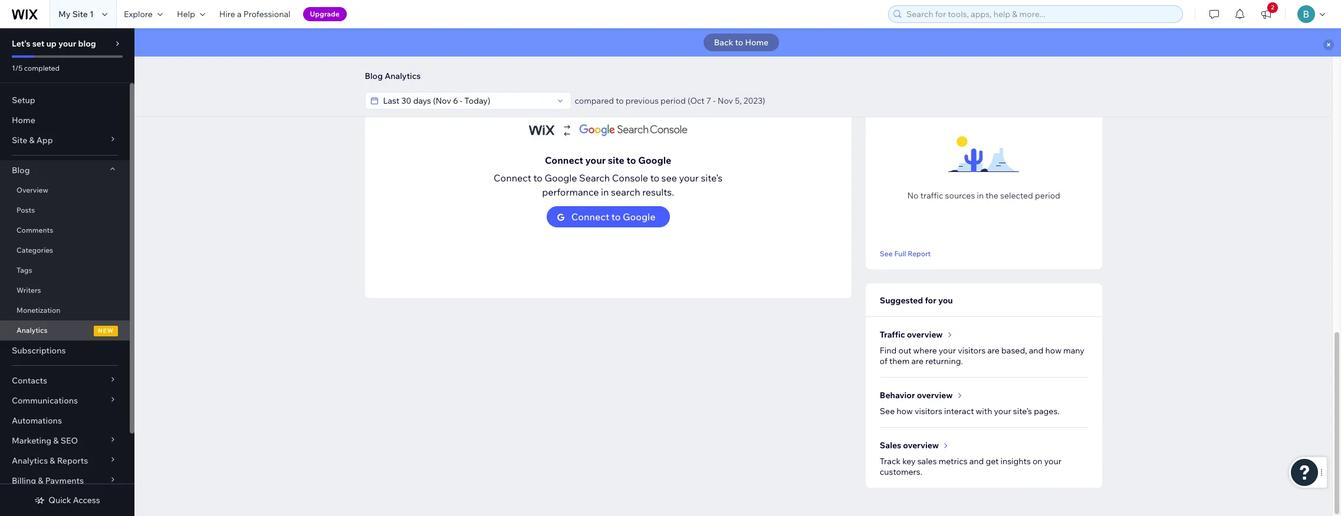 Task type: describe. For each thing, give the bounding box(es) containing it.
search inside connect your site to google connect to google search console to see your site's performance in search results.
[[611, 186, 640, 198]]

reports
[[57, 456, 88, 467]]

my site 1
[[58, 9, 94, 19]]

suggested for you
[[880, 295, 953, 306]]

professional
[[243, 9, 290, 19]]

google inside button
[[623, 211, 656, 223]]

blog for blog analytics
[[365, 71, 383, 81]]

1 vertical spatial period
[[1035, 190, 1060, 201]]

(oct
[[688, 96, 705, 106]]

blog button
[[0, 160, 130, 180]]

with
[[976, 406, 992, 417]]

track
[[880, 456, 901, 467]]

payments
[[45, 476, 84, 487]]

contacts button
[[0, 371, 130, 391]]

blog analytics
[[365, 71, 421, 81]]

help button
[[170, 0, 212, 28]]

categories
[[17, 246, 53, 255]]

my
[[58, 9, 70, 19]]

to right site
[[627, 155, 636, 166]]

setup link
[[0, 90, 130, 110]]

Search for tools, apps, help & more... field
[[903, 6, 1179, 22]]

subscriptions
[[12, 346, 66, 356]]

contacts
[[12, 376, 47, 386]]

behavior overview
[[880, 390, 953, 401]]

marketing & seo button
[[0, 431, 130, 451]]

see full report
[[880, 249, 931, 258]]

2023)
[[744, 96, 765, 106]]

to left see
[[650, 172, 659, 184]]

insights
[[1001, 456, 1031, 467]]

0 horizontal spatial search
[[410, 50, 436, 60]]

get
[[986, 456, 999, 467]]

based,
[[1001, 346, 1027, 356]]

1 vertical spatial site's
[[1013, 406, 1032, 417]]

billing
[[12, 476, 36, 487]]

visitors inside find out where your visitors are based, and how many of them are returning.
[[958, 346, 986, 356]]

let's
[[12, 38, 30, 49]]

google up see
[[638, 155, 671, 166]]

sales overview
[[880, 441, 939, 451]]

1 vertical spatial connect
[[494, 172, 531, 184]]

tags
[[17, 266, 32, 275]]

no
[[907, 190, 919, 201]]

let's set up your blog
[[12, 38, 96, 49]]

& for site
[[29, 135, 35, 146]]

back
[[714, 37, 733, 48]]

completed
[[24, 64, 60, 73]]

monetization
[[17, 306, 60, 315]]

how inside find out where your visitors are based, and how many of them are returning.
[[1045, 346, 1062, 356]]

hire a professional
[[219, 9, 290, 19]]

sales
[[917, 456, 937, 467]]

categories link
[[0, 241, 130, 261]]

find out where your visitors are based, and how many of them are returning.
[[880, 346, 1084, 367]]

analytics & reports
[[12, 456, 88, 467]]

out
[[899, 346, 911, 356]]

top traffic sources
[[880, 47, 953, 58]]

7
[[706, 96, 711, 106]]

metrics
[[939, 456, 968, 467]]

subscriptions link
[[0, 341, 130, 361]]

traffic overview
[[880, 330, 943, 340]]

for
[[925, 295, 936, 306]]

overview
[[17, 186, 48, 195]]

results.
[[642, 186, 674, 198]]

blog analytics button
[[359, 67, 427, 85]]

connect to google
[[571, 211, 656, 223]]

up
[[46, 38, 57, 49]]

& for analytics
[[50, 456, 55, 467]]

see
[[661, 172, 677, 184]]

where
[[913, 346, 937, 356]]

to left previous
[[616, 96, 624, 106]]

and inside find out where your visitors are based, and how many of them are returning.
[[1029, 346, 1044, 356]]

writers
[[17, 286, 41, 295]]

find
[[880, 346, 897, 356]]

analytics for analytics & reports
[[12, 456, 48, 467]]

site inside popup button
[[12, 135, 27, 146]]

access
[[73, 495, 100, 506]]

1
[[90, 9, 94, 19]]

setup
[[12, 95, 35, 106]]

hire a professional link
[[212, 0, 298, 28]]

2 button
[[1253, 0, 1279, 28]]

home inside sidebar element
[[12, 115, 35, 126]]

to down console
[[611, 211, 621, 223]]

and inside track key sales metrics and get insights on your customers.
[[969, 456, 984, 467]]

comments link
[[0, 221, 130, 241]]

many
[[1063, 346, 1084, 356]]

analytics for analytics
[[17, 326, 47, 335]]

posts
[[17, 206, 35, 215]]

to inside alert
[[735, 37, 743, 48]]

upgrade
[[310, 9, 340, 18]]

sources for no traffic sources in the selected period
[[945, 190, 975, 201]]

traffic for no
[[920, 190, 943, 201]]

home inside button
[[745, 37, 769, 48]]

1 horizontal spatial site
[[72, 9, 88, 19]]

marketing
[[12, 436, 51, 446]]

the
[[986, 190, 998, 201]]

overview link
[[0, 180, 130, 201]]

performance inside connect your site to google connect to google search console to see your site's performance in search results.
[[542, 186, 599, 198]]

your inside find out where your visitors are based, and how many of them are returning.
[[939, 346, 956, 356]]

& for marketing
[[53, 436, 59, 446]]

connect for connect your site to google connect to google search console to see your site's performance in search results.
[[545, 155, 583, 166]]

home link
[[0, 110, 130, 130]]

report
[[908, 249, 931, 258]]

nov
[[718, 96, 733, 106]]



Task type: locate. For each thing, give the bounding box(es) containing it.
2 vertical spatial overview
[[903, 441, 939, 451]]

connect for connect to google
[[571, 211, 609, 223]]

overview up sales
[[903, 441, 939, 451]]

& for billing
[[38, 476, 43, 487]]

0 horizontal spatial performance
[[438, 50, 489, 60]]

blog inside button
[[365, 71, 383, 81]]

analytics
[[385, 71, 421, 81], [17, 326, 47, 335], [12, 456, 48, 467]]

0 vertical spatial and
[[1029, 346, 1044, 356]]

are left based,
[[987, 346, 1000, 356]]

new
[[98, 327, 114, 335]]

connect
[[545, 155, 583, 166], [494, 172, 531, 184], [571, 211, 609, 223]]

overview
[[907, 330, 943, 340], [917, 390, 953, 401], [903, 441, 939, 451]]

and
[[1029, 346, 1044, 356], [969, 456, 984, 467]]

key
[[902, 456, 916, 467]]

monetization link
[[0, 301, 130, 321]]

your inside track key sales metrics and get insights on your customers.
[[1044, 456, 1062, 467]]

search
[[579, 172, 610, 184]]

in
[[601, 186, 609, 198], [977, 190, 984, 201]]

0 vertical spatial visitors
[[958, 346, 986, 356]]

visitors left based,
[[958, 346, 986, 356]]

google search performance
[[379, 50, 489, 60]]

on
[[1033, 456, 1042, 467]]

connect to google button
[[547, 206, 670, 228]]

google up blog analytics button
[[379, 50, 408, 60]]

google left search on the top of the page
[[545, 172, 577, 184]]

1 vertical spatial and
[[969, 456, 984, 467]]

to left search on the top of the page
[[533, 172, 543, 184]]

and left get
[[969, 456, 984, 467]]

your right see
[[679, 172, 699, 184]]

a
[[237, 9, 242, 19]]

2 vertical spatial connect
[[571, 211, 609, 223]]

1 vertical spatial overview
[[917, 390, 953, 401]]

0 horizontal spatial and
[[969, 456, 984, 467]]

site left the app
[[12, 135, 27, 146]]

1 see from the top
[[880, 249, 893, 258]]

top
[[880, 47, 895, 58]]

overview up interact
[[917, 390, 953, 401]]

interact
[[944, 406, 974, 417]]

0 horizontal spatial site's
[[701, 172, 723, 184]]

blog for blog
[[12, 165, 30, 176]]

pages.
[[1034, 406, 1060, 417]]

connect your site to google connect to google search console to see your site's performance in search results.
[[494, 155, 723, 198]]

your
[[58, 38, 76, 49], [585, 155, 606, 166], [679, 172, 699, 184], [939, 346, 956, 356], [994, 406, 1011, 417], [1044, 456, 1062, 467]]

visitors
[[958, 346, 986, 356], [915, 406, 942, 417]]

0 vertical spatial sources
[[922, 47, 953, 58]]

0 vertical spatial period
[[661, 96, 686, 106]]

1 vertical spatial sources
[[945, 190, 975, 201]]

your right the on
[[1044, 456, 1062, 467]]

0 horizontal spatial period
[[661, 96, 686, 106]]

returning.
[[926, 356, 963, 367]]

period left the (oct
[[661, 96, 686, 106]]

help
[[177, 9, 195, 19]]

0 vertical spatial performance
[[438, 50, 489, 60]]

site's left pages.
[[1013, 406, 1032, 417]]

0 vertical spatial connect
[[545, 155, 583, 166]]

analytics inside popup button
[[12, 456, 48, 467]]

period
[[661, 96, 686, 106], [1035, 190, 1060, 201]]

5,
[[735, 96, 742, 106]]

communications button
[[0, 391, 130, 411]]

1 vertical spatial blog
[[12, 165, 30, 176]]

how
[[1045, 346, 1062, 356], [897, 406, 913, 417]]

0 vertical spatial search
[[410, 50, 436, 60]]

see inside button
[[880, 249, 893, 258]]

your right up at the top left of the page
[[58, 38, 76, 49]]

0 horizontal spatial are
[[911, 356, 924, 367]]

2 see from the top
[[880, 406, 895, 417]]

site & app
[[12, 135, 53, 146]]

see how visitors interact with your site's pages.
[[880, 406, 1060, 417]]

1 horizontal spatial in
[[977, 190, 984, 201]]

see for see full report
[[880, 249, 893, 258]]

google down "results."
[[623, 211, 656, 223]]

app
[[36, 135, 53, 146]]

in down search on the top of the page
[[601, 186, 609, 198]]

traffic right the top
[[896, 47, 921, 58]]

console
[[612, 172, 648, 184]]

blog inside dropdown button
[[12, 165, 30, 176]]

connect inside button
[[571, 211, 609, 223]]

sources left the
[[945, 190, 975, 201]]

are right out
[[911, 356, 924, 367]]

0 vertical spatial traffic
[[896, 47, 921, 58]]

analytics inside button
[[385, 71, 421, 81]]

0 vertical spatial overview
[[907, 330, 943, 340]]

explore
[[124, 9, 153, 19]]

to right back
[[735, 37, 743, 48]]

see full report button
[[880, 248, 931, 259]]

1 vertical spatial search
[[611, 186, 640, 198]]

1 horizontal spatial are
[[987, 346, 1000, 356]]

search down console
[[611, 186, 640, 198]]

site
[[608, 155, 625, 166]]

& left seo
[[53, 436, 59, 446]]

& left the app
[[29, 135, 35, 146]]

behavior
[[880, 390, 915, 401]]

see left full
[[880, 249, 893, 258]]

analytics & reports button
[[0, 451, 130, 471]]

customers.
[[880, 467, 922, 478]]

see down behavior
[[880, 406, 895, 417]]

writers link
[[0, 281, 130, 301]]

1 vertical spatial see
[[880, 406, 895, 417]]

0 vertical spatial how
[[1045, 346, 1062, 356]]

1 horizontal spatial and
[[1029, 346, 1044, 356]]

no traffic sources in the selected period
[[907, 190, 1060, 201]]

overview up where
[[907, 330, 943, 340]]

quick access
[[49, 495, 100, 506]]

& inside 'popup button'
[[38, 476, 43, 487]]

analytics down the monetization
[[17, 326, 47, 335]]

0 horizontal spatial visitors
[[915, 406, 942, 417]]

1 horizontal spatial home
[[745, 37, 769, 48]]

& left reports
[[50, 456, 55, 467]]

back to home button
[[703, 34, 779, 51]]

compared
[[575, 96, 614, 106]]

search up blog analytics
[[410, 50, 436, 60]]

quick
[[49, 495, 71, 506]]

site left 1
[[72, 9, 88, 19]]

1 horizontal spatial site's
[[1013, 406, 1032, 417]]

sidebar element
[[0, 28, 134, 517]]

1 horizontal spatial period
[[1035, 190, 1060, 201]]

sources for top traffic sources
[[922, 47, 953, 58]]

1 horizontal spatial visitors
[[958, 346, 986, 356]]

your up search on the top of the page
[[585, 155, 606, 166]]

1 vertical spatial traffic
[[920, 190, 943, 201]]

0 horizontal spatial in
[[601, 186, 609, 198]]

None field
[[380, 93, 553, 109]]

your right where
[[939, 346, 956, 356]]

overview for sales
[[903, 441, 939, 451]]

automations link
[[0, 411, 130, 431]]

sources
[[922, 47, 953, 58], [945, 190, 975, 201]]

0 horizontal spatial how
[[897, 406, 913, 417]]

overview for visitors
[[917, 390, 953, 401]]

1 vertical spatial visitors
[[915, 406, 942, 417]]

in inside connect your site to google connect to google search console to see your site's performance in search results.
[[601, 186, 609, 198]]

of
[[880, 356, 888, 367]]

0 horizontal spatial site
[[12, 135, 27, 146]]

are
[[987, 346, 1000, 356], [911, 356, 924, 367]]

0 vertical spatial analytics
[[385, 71, 421, 81]]

& right billing
[[38, 476, 43, 487]]

compared to previous period (oct 7 - nov 5, 2023)
[[575, 96, 765, 106]]

0 horizontal spatial home
[[12, 115, 35, 126]]

how down behavior
[[897, 406, 913, 417]]

tags link
[[0, 261, 130, 281]]

performance
[[438, 50, 489, 60], [542, 186, 599, 198]]

0 horizontal spatial blog
[[12, 165, 30, 176]]

traffic right no
[[920, 190, 943, 201]]

2 vertical spatial analytics
[[12, 456, 48, 467]]

previous
[[626, 96, 659, 106]]

1 horizontal spatial performance
[[542, 186, 599, 198]]

back to home alert
[[134, 28, 1341, 57]]

0 vertical spatial site
[[72, 9, 88, 19]]

1 vertical spatial home
[[12, 115, 35, 126]]

1 vertical spatial analytics
[[17, 326, 47, 335]]

google
[[379, 50, 408, 60], [638, 155, 671, 166], [545, 172, 577, 184], [623, 211, 656, 223]]

home down setup
[[12, 115, 35, 126]]

1 horizontal spatial blog
[[365, 71, 383, 81]]

home right back
[[745, 37, 769, 48]]

1 vertical spatial site
[[12, 135, 27, 146]]

them
[[889, 356, 910, 367]]

sources right the top
[[922, 47, 953, 58]]

analytics down "marketing"
[[12, 456, 48, 467]]

sales
[[880, 441, 901, 451]]

overview for where
[[907, 330, 943, 340]]

your inside sidebar element
[[58, 38, 76, 49]]

marketing & seo
[[12, 436, 78, 446]]

set
[[32, 38, 44, 49]]

track key sales metrics and get insights on your customers.
[[880, 456, 1062, 478]]

1/5 completed
[[12, 64, 60, 73]]

your right with
[[994, 406, 1011, 417]]

1 horizontal spatial how
[[1045, 346, 1062, 356]]

analytics down google search performance
[[385, 71, 421, 81]]

period right selected
[[1035, 190, 1060, 201]]

traffic
[[896, 47, 921, 58], [920, 190, 943, 201]]

0 vertical spatial see
[[880, 249, 893, 258]]

site's right see
[[701, 172, 723, 184]]

0 vertical spatial site's
[[701, 172, 723, 184]]

in left the
[[977, 190, 984, 201]]

how left the many
[[1045, 346, 1062, 356]]

site's inside connect your site to google connect to google search console to see your site's performance in search results.
[[701, 172, 723, 184]]

1/5
[[12, 64, 23, 73]]

billing & payments
[[12, 476, 84, 487]]

see for see how visitors interact with your site's pages.
[[880, 406, 895, 417]]

1 horizontal spatial search
[[611, 186, 640, 198]]

2
[[1271, 4, 1274, 11]]

1 vertical spatial performance
[[542, 186, 599, 198]]

0 vertical spatial home
[[745, 37, 769, 48]]

comments
[[17, 226, 53, 235]]

traffic
[[880, 330, 905, 340]]

site & app button
[[0, 130, 130, 150]]

1 vertical spatial how
[[897, 406, 913, 417]]

seo
[[61, 436, 78, 446]]

visitors down behavior overview
[[915, 406, 942, 417]]

and right based,
[[1029, 346, 1044, 356]]

traffic for top
[[896, 47, 921, 58]]

0 vertical spatial blog
[[365, 71, 383, 81]]

search
[[410, 50, 436, 60], [611, 186, 640, 198]]

blog
[[78, 38, 96, 49]]

posts link
[[0, 201, 130, 221]]

quick access button
[[34, 495, 100, 506]]



Task type: vqa. For each thing, say whether or not it's contained in the screenshot.


